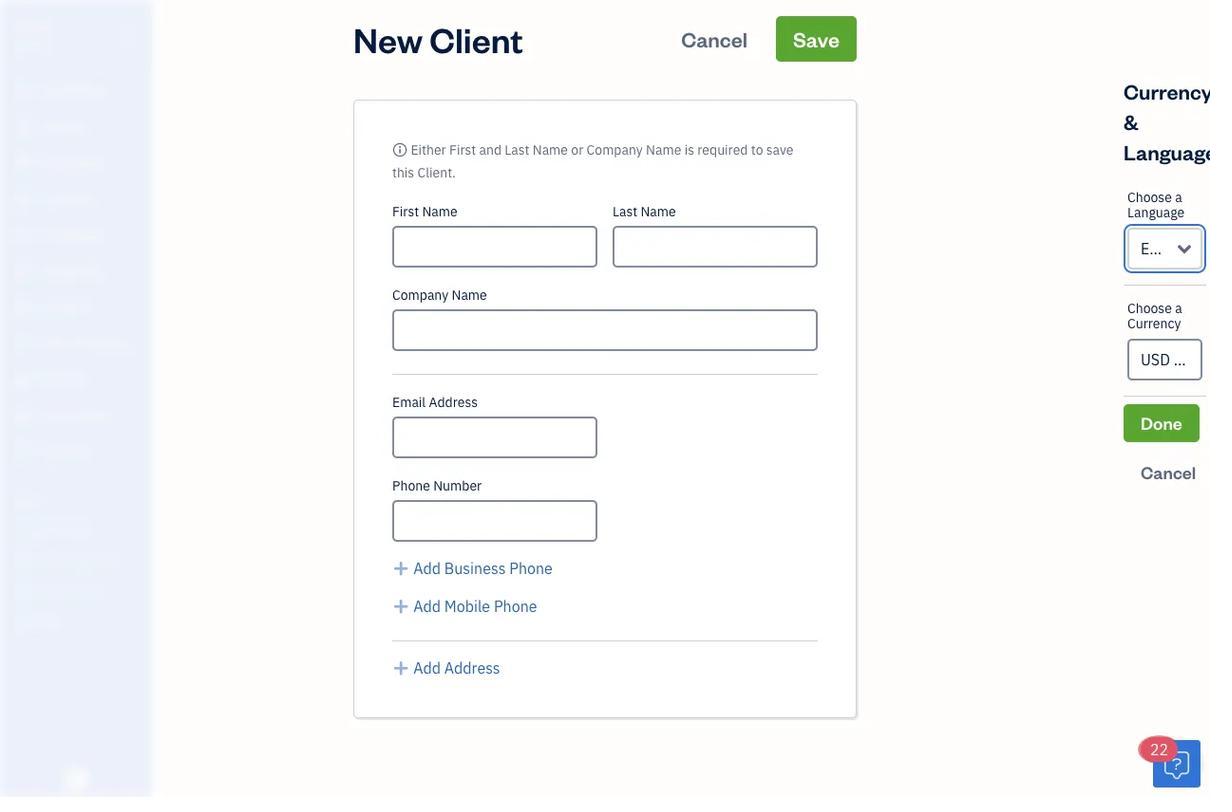 Task type: describe. For each thing, give the bounding box(es) containing it.
save
[[766, 141, 794, 159]]

first inside either first and last name or company name is required to save this client.
[[449, 141, 476, 159]]

business
[[444, 559, 506, 579]]

Language field
[[1128, 228, 1203, 270]]

currency inside choose a currency
[[1128, 315, 1181, 332]]

items and services image
[[14, 553, 146, 568]]

choose for currency
[[1128, 300, 1172, 317]]

email address
[[392, 394, 478, 411]]

1 vertical spatial company
[[392, 286, 449, 304]]

Company Name text field
[[392, 310, 818, 351]]

name left or
[[533, 141, 568, 159]]

email
[[392, 394, 426, 411]]

1 horizontal spatial last
[[613, 203, 637, 220]]

1 horizontal spatial cancel button
[[1124, 454, 1210, 492]]

a for language
[[1175, 189, 1182, 206]]

&
[[1124, 108, 1138, 135]]

bank connections image
[[14, 583, 146, 598]]

plus image for add mobile phone
[[392, 596, 410, 618]]

add for add mobile phone
[[413, 597, 441, 617]]

done button
[[1124, 405, 1200, 443]]

client image
[[12, 119, 35, 138]]

choose a currency
[[1128, 300, 1182, 332]]

done
[[1141, 412, 1182, 435]]

name left is
[[646, 141, 681, 159]]

22 button
[[1141, 738, 1201, 788]]

apple owner
[[15, 17, 56, 53]]

expense image
[[12, 263, 35, 282]]

choose for language
[[1128, 189, 1172, 206]]

language for &
[[1124, 138, 1210, 165]]

name for company name
[[452, 286, 487, 304]]

Phone Number text field
[[392, 501, 597, 542]]

add business phone button
[[392, 558, 553, 580]]

First Name text field
[[392, 226, 597, 268]]

save button
[[776, 16, 857, 62]]

language for a
[[1128, 204, 1185, 221]]

project image
[[12, 299, 35, 318]]

phone number
[[392, 477, 482, 495]]

name for last name
[[641, 203, 676, 220]]

either first and last name or company name is required to save this client.
[[392, 141, 794, 181]]

0 vertical spatial currency
[[1124, 77, 1210, 104]]

chart image
[[12, 407, 35, 426]]

choose a language element
[[1124, 175, 1206, 286]]

team members image
[[14, 522, 146, 538]]

add mobile phone
[[413, 597, 537, 617]]

phone for add business phone
[[509, 559, 553, 579]]

0 vertical spatial phone
[[392, 477, 430, 495]]

address for add address
[[444, 659, 500, 679]]

address for email address
[[429, 394, 478, 411]]



Task type: vqa. For each thing, say whether or not it's contained in the screenshot.
Settings image
yes



Task type: locate. For each thing, give the bounding box(es) containing it.
add inside button
[[413, 659, 441, 679]]

first down this
[[392, 203, 419, 220]]

a inside 'choose a language'
[[1175, 189, 1182, 206]]

first name
[[392, 203, 458, 220]]

company
[[587, 141, 643, 159], [392, 286, 449, 304]]

0 horizontal spatial cancel button
[[664, 16, 765, 62]]

3 add from the top
[[413, 659, 441, 679]]

company down 'first name'
[[392, 286, 449, 304]]

a inside choose a currency
[[1175, 300, 1182, 317]]

2 vertical spatial phone
[[494, 597, 537, 617]]

1 vertical spatial language
[[1128, 204, 1185, 221]]

payment image
[[12, 227, 35, 246]]

first left and
[[449, 141, 476, 159]]

choose inside 'choose a language'
[[1128, 189, 1172, 206]]

0 vertical spatial address
[[429, 394, 478, 411]]

company inside either first and last name or company name is required to save this client.
[[587, 141, 643, 159]]

1 vertical spatial plus image
[[392, 596, 410, 618]]

address inside button
[[444, 659, 500, 679]]

1 vertical spatial cancel
[[1141, 462, 1196, 484]]

freshbooks image
[[61, 767, 91, 790]]

name up "last name" text field at the right top of the page
[[641, 203, 676, 220]]

add address
[[413, 659, 500, 679]]

1 horizontal spatial first
[[449, 141, 476, 159]]

0 horizontal spatial company
[[392, 286, 449, 304]]

2 plus image from the top
[[392, 596, 410, 618]]

1 vertical spatial choose
[[1128, 300, 1172, 317]]

0 vertical spatial language
[[1124, 138, 1210, 165]]

currency up &
[[1124, 77, 1210, 104]]

3 plus image from the top
[[392, 657, 410, 680]]

currency
[[1124, 77, 1210, 104], [1128, 315, 1181, 332]]

0 vertical spatial cancel button
[[664, 16, 765, 62]]

cancel
[[681, 25, 748, 52], [1141, 462, 1196, 484]]

choose inside choose a currency
[[1128, 300, 1172, 317]]

new
[[353, 16, 423, 61]]

1 plus image from the top
[[392, 558, 410, 580]]

Email Address text field
[[392, 417, 597, 459]]

0 horizontal spatial last
[[505, 141, 529, 159]]

1 vertical spatial first
[[392, 203, 419, 220]]

choose
[[1128, 189, 1172, 206], [1128, 300, 1172, 317]]

client
[[430, 16, 523, 61]]

plus image for add business phone
[[392, 558, 410, 580]]

name down client.
[[422, 203, 458, 220]]

1 vertical spatial last
[[613, 203, 637, 220]]

this
[[392, 164, 414, 181]]

number
[[433, 477, 482, 495]]

language
[[1124, 138, 1210, 165], [1128, 204, 1185, 221]]

0 vertical spatial cancel
[[681, 25, 748, 52]]

required
[[697, 141, 748, 159]]

is
[[685, 141, 694, 159]]

primary image
[[392, 141, 408, 159]]

phone for add mobile phone
[[494, 597, 537, 617]]

add
[[413, 559, 441, 579], [413, 597, 441, 617], [413, 659, 441, 679]]

plus image left business
[[392, 558, 410, 580]]

invoice image
[[12, 191, 35, 210]]

cancel button
[[664, 16, 765, 62], [1124, 454, 1210, 492]]

a up the currency text box
[[1175, 300, 1182, 317]]

estimate image
[[12, 155, 35, 174]]

2 a from the top
[[1175, 300, 1182, 317]]

first
[[449, 141, 476, 159], [392, 203, 419, 220]]

Last Name text field
[[613, 226, 818, 268]]

1 vertical spatial a
[[1175, 300, 1182, 317]]

1 vertical spatial address
[[444, 659, 500, 679]]

plus image
[[392, 558, 410, 580], [392, 596, 410, 618], [392, 657, 410, 680]]

choose a language
[[1128, 189, 1185, 221]]

0 vertical spatial first
[[449, 141, 476, 159]]

0 vertical spatial add
[[413, 559, 441, 579]]

to
[[751, 141, 763, 159]]

add business phone
[[413, 559, 553, 579]]

phone
[[392, 477, 430, 495], [509, 559, 553, 579], [494, 597, 537, 617]]

last down either first and last name or company name is required to save this client.
[[613, 203, 637, 220]]

address down 'add mobile phone'
[[444, 659, 500, 679]]

main element
[[0, 0, 199, 798]]

0 vertical spatial plus image
[[392, 558, 410, 580]]

language up language field
[[1128, 204, 1185, 221]]

timer image
[[12, 335, 35, 354]]

1 horizontal spatial cancel
[[1141, 462, 1196, 484]]

add mobile phone button
[[392, 596, 537, 618]]

or
[[571, 141, 584, 159]]

company name
[[392, 286, 487, 304]]

a
[[1175, 189, 1182, 206], [1175, 300, 1182, 317]]

plus image left 'add address'
[[392, 657, 410, 680]]

new client
[[353, 16, 523, 61]]

currency & language
[[1124, 77, 1210, 165]]

0 vertical spatial company
[[587, 141, 643, 159]]

cancel for left the cancel button
[[681, 25, 748, 52]]

22
[[1150, 740, 1169, 760]]

resource center badge image
[[1153, 741, 1201, 788]]

name down first name text field
[[452, 286, 487, 304]]

2 vertical spatial add
[[413, 659, 441, 679]]

0 horizontal spatial first
[[392, 203, 419, 220]]

1 horizontal spatial company
[[587, 141, 643, 159]]

cancel for the right the cancel button
[[1141, 462, 1196, 484]]

2 vertical spatial plus image
[[392, 657, 410, 680]]

apple
[[15, 17, 56, 37]]

last
[[505, 141, 529, 159], [613, 203, 637, 220]]

0 vertical spatial choose
[[1128, 189, 1172, 206]]

1 a from the top
[[1175, 189, 1182, 206]]

phone right business
[[509, 559, 553, 579]]

address
[[429, 394, 478, 411], [444, 659, 500, 679]]

1 choose from the top
[[1128, 189, 1172, 206]]

save
[[793, 25, 840, 52]]

add left mobile
[[413, 597, 441, 617]]

add address button
[[392, 657, 500, 680]]

1 vertical spatial currency
[[1128, 315, 1181, 332]]

name
[[533, 141, 568, 159], [646, 141, 681, 159], [422, 203, 458, 220], [641, 203, 676, 220], [452, 286, 487, 304]]

choose up language field
[[1128, 189, 1172, 206]]

add for add address
[[413, 659, 441, 679]]

last right and
[[505, 141, 529, 159]]

money image
[[12, 371, 35, 390]]

address right email
[[429, 394, 478, 411]]

name for first name
[[422, 203, 458, 220]]

Currency text field
[[1129, 341, 1201, 379]]

company right or
[[587, 141, 643, 159]]

0 horizontal spatial cancel
[[681, 25, 748, 52]]

and
[[479, 141, 502, 159]]

a for currency
[[1175, 300, 1182, 317]]

1 vertical spatial cancel button
[[1124, 454, 1210, 492]]

dashboard image
[[12, 83, 35, 102]]

add for add business phone
[[413, 559, 441, 579]]

client.
[[417, 164, 456, 181]]

a up language field
[[1175, 189, 1182, 206]]

settings image
[[14, 614, 146, 629]]

1 add from the top
[[413, 559, 441, 579]]

owner
[[15, 38, 50, 53]]

2 choose from the top
[[1128, 300, 1172, 317]]

add down add mobile phone button
[[413, 659, 441, 679]]

either
[[411, 141, 446, 159]]

2 add from the top
[[413, 597, 441, 617]]

currency up the currency text box
[[1128, 315, 1181, 332]]

phone right mobile
[[494, 597, 537, 617]]

0 vertical spatial last
[[505, 141, 529, 159]]

phone left number
[[392, 477, 430, 495]]

last inside either first and last name or company name is required to save this client.
[[505, 141, 529, 159]]

language down &
[[1124, 138, 1210, 165]]

1 vertical spatial add
[[413, 597, 441, 617]]

mobile
[[444, 597, 490, 617]]

0 vertical spatial a
[[1175, 189, 1182, 206]]

plus image left mobile
[[392, 596, 410, 618]]

1 vertical spatial phone
[[509, 559, 553, 579]]

apps image
[[14, 492, 146, 507]]

last name
[[613, 203, 676, 220]]

plus image for add address
[[392, 657, 410, 680]]

choose a currency element
[[1124, 286, 1206, 397]]

choose up the currency text box
[[1128, 300, 1172, 317]]

add left business
[[413, 559, 441, 579]]

report image
[[12, 444, 35, 463]]



